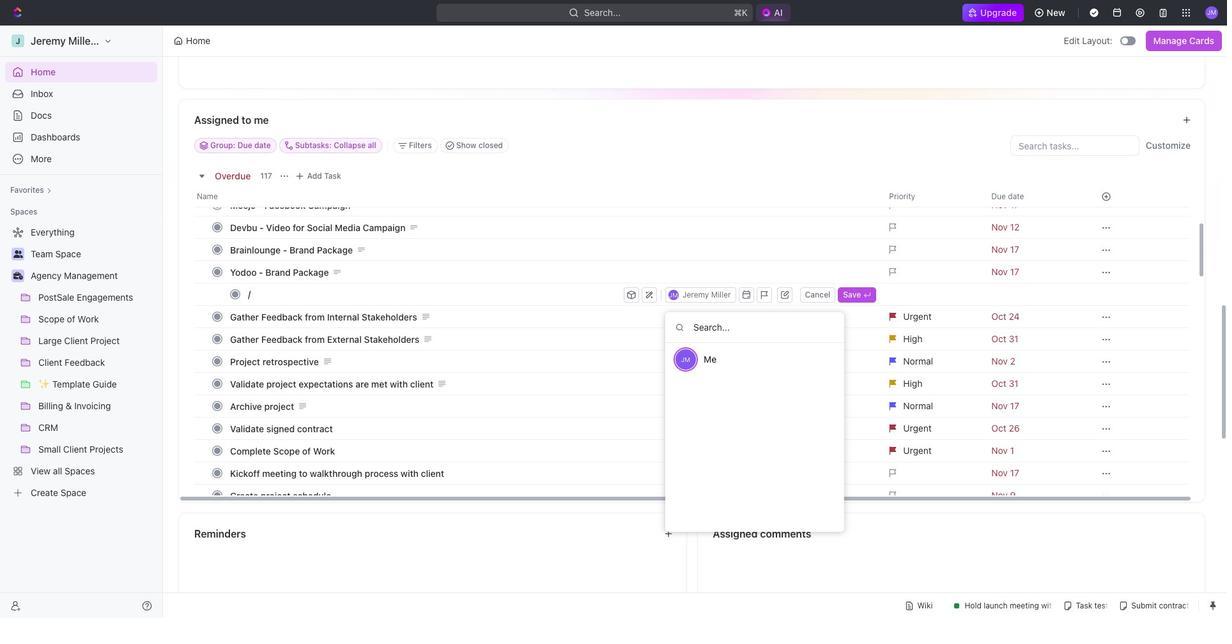 Task type: vqa. For each thing, say whether or not it's contained in the screenshot.
2nd Feedback from the bottom of the page
yes



Task type: locate. For each thing, give the bounding box(es) containing it.
stakeholders up met
[[364, 334, 420, 345]]

to left me
[[242, 114, 251, 126]]

0 vertical spatial gather
[[230, 312, 259, 322]]

agency management link
[[31, 266, 155, 286]]

1 vertical spatial validate
[[230, 423, 264, 434]]

-
[[285, 155, 289, 166], [267, 177, 271, 188], [258, 200, 262, 211], [260, 222, 264, 233], [283, 244, 287, 255], [259, 267, 263, 278]]

0 vertical spatial brand
[[290, 244, 315, 255]]

jm
[[669, 291, 678, 299], [681, 356, 690, 364]]

0 vertical spatial assigned
[[194, 114, 239, 126]]

- inside "link"
[[285, 155, 289, 166]]

jm left me
[[681, 356, 690, 364]]

jm inside the jm jeremy miller
[[669, 291, 678, 299]]

agency management
[[31, 270, 118, 281]]

meeting
[[262, 468, 297, 479]]

0 vertical spatial project
[[266, 379, 296, 390]]

sidebar navigation
[[0, 26, 163, 619]]

inbox
[[31, 88, 53, 99]]

assets
[[324, 177, 353, 188]]

1 gather from the top
[[230, 312, 259, 322]]

to down of
[[299, 468, 308, 479]]

stakeholders right internal
[[362, 312, 417, 322]]

project down project retrospective
[[266, 379, 296, 390]]

0 vertical spatial from
[[305, 312, 325, 322]]

1 vertical spatial client
[[421, 468, 444, 479]]

brainlounge
[[230, 244, 281, 255]]

- right meejo
[[258, 200, 262, 211]]

1 feedback from the top
[[261, 312, 303, 322]]

customize button
[[1142, 137, 1195, 155]]

from up gather feedback from external stakeholders
[[305, 312, 325, 322]]

- left video
[[260, 222, 264, 233]]

1 horizontal spatial campaign
[[363, 222, 406, 233]]

validate for validate project expectations are met with client
[[230, 379, 264, 390]]

home
[[186, 35, 210, 46], [31, 66, 56, 77]]

campaign down assets
[[308, 200, 351, 211]]

0 horizontal spatial campaign
[[308, 200, 351, 211]]

feedback down yodoo - brand package
[[261, 312, 303, 322]]

project up signed
[[264, 401, 294, 412]]

assigned
[[194, 114, 239, 126], [713, 529, 758, 540]]

validate up archive
[[230, 379, 264, 390]]

- for devbu
[[260, 222, 264, 233]]

2 gather from the top
[[230, 334, 259, 345]]

overdue
[[215, 170, 251, 181]]

customize
[[1146, 140, 1191, 151]]

117
[[260, 171, 272, 181]]

0 vertical spatial to
[[242, 114, 251, 126]]

1 vertical spatial project
[[264, 401, 294, 412]]

with inside kickoff meeting to walkthrough process with client link
[[401, 468, 419, 479]]

client for kickoff meeting to walkthrough process with client
[[421, 468, 444, 479]]

assigned to me
[[194, 114, 269, 126]]

package for brainlounge - brand package
[[317, 244, 353, 255]]

yodoo - brand package
[[230, 267, 329, 278]]

1 vertical spatial assigned
[[713, 529, 758, 540]]

client inside kickoff meeting to walkthrough process with client link
[[421, 468, 444, 479]]

1 vertical spatial to
[[299, 468, 308, 479]]

manage cards
[[1153, 35, 1214, 46]]

1 vertical spatial from
[[305, 334, 325, 345]]

0 vertical spatial with
[[390, 379, 408, 390]]

devbu - video for social media campaign
[[230, 222, 406, 233]]

0 horizontal spatial assigned
[[194, 114, 239, 126]]

business time image
[[13, 272, 23, 280]]

1 vertical spatial feedback
[[261, 334, 303, 345]]

package
[[317, 244, 353, 255], [293, 267, 329, 278]]

browsedrive - logo design link
[[227, 151, 879, 170]]

project
[[230, 356, 260, 367]]

feedback
[[261, 312, 303, 322], [261, 334, 303, 345]]

from inside gather feedback from external stakeholders link
[[305, 334, 325, 345]]

favorites
[[10, 185, 44, 195]]

1 vertical spatial campaign
[[363, 222, 406, 233]]

1 vertical spatial gather
[[230, 334, 259, 345]]

package down brainlounge - brand package
[[293, 267, 329, 278]]

0 vertical spatial jm
[[669, 291, 678, 299]]

1 from from the top
[[305, 312, 325, 322]]

0 vertical spatial package
[[317, 244, 353, 255]]

0 vertical spatial client
[[410, 379, 434, 390]]

New subtask text field
[[248, 284, 621, 304]]

validate project expectations are met with client
[[230, 379, 434, 390]]

signed
[[266, 423, 295, 434]]

devbu - video for social media campaign link
[[227, 218, 879, 237]]

new button
[[1029, 3, 1073, 23]]

1 horizontal spatial assigned
[[713, 529, 758, 540]]

package down media
[[317, 244, 353, 255]]

1 vertical spatial brand
[[265, 267, 291, 278]]

1 validate from the top
[[230, 379, 264, 390]]

project
[[266, 379, 296, 390], [264, 401, 294, 412]]

walkthrough
[[310, 468, 362, 479]]

feedfire - advertising assets
[[230, 177, 353, 188]]

feedback up project retrospective
[[261, 334, 303, 345]]

project retrospective link
[[227, 353, 879, 371]]

from down "gather feedback from internal stakeholders"
[[305, 334, 325, 345]]

0 horizontal spatial jm
[[669, 291, 678, 299]]

- for yodoo
[[259, 267, 263, 278]]

assigned for assigned comments
[[713, 529, 758, 540]]

0 horizontal spatial to
[[242, 114, 251, 126]]

client right process
[[421, 468, 444, 479]]

archive project
[[230, 401, 294, 412]]

campaign right media
[[363, 222, 406, 233]]

to
[[242, 114, 251, 126], [299, 468, 308, 479]]

- right feedfire
[[267, 177, 271, 188]]

project for archive
[[264, 401, 294, 412]]

0 horizontal spatial home
[[31, 66, 56, 77]]

0 vertical spatial home
[[186, 35, 210, 46]]

work
[[313, 446, 335, 457]]

1 vertical spatial package
[[293, 267, 329, 278]]

jeremy
[[683, 290, 709, 299]]

new
[[1047, 7, 1065, 18]]

archive
[[230, 401, 262, 412]]

retrospective
[[263, 356, 319, 367]]

1 vertical spatial with
[[401, 468, 419, 479]]

with for process
[[401, 468, 419, 479]]

with right process
[[401, 468, 419, 479]]

kickoff
[[230, 468, 260, 479]]

brand down brainlounge - brand package
[[265, 267, 291, 278]]

0 vertical spatial campaign
[[308, 200, 351, 211]]

upgrade link
[[963, 4, 1024, 22]]

assigned left me
[[194, 114, 239, 126]]

cancel button
[[800, 287, 836, 303]]

1 horizontal spatial jm
[[681, 356, 690, 364]]

comments
[[760, 529, 811, 540]]

validate down archive
[[230, 423, 264, 434]]

feedback for internal
[[261, 312, 303, 322]]

1 vertical spatial home
[[31, 66, 56, 77]]

⌘k
[[734, 7, 748, 18]]

brand down for
[[290, 244, 315, 255]]

jm jeremy miller
[[669, 290, 731, 299]]

expectations
[[299, 379, 353, 390]]

gather
[[230, 312, 259, 322], [230, 334, 259, 345]]

dashboards link
[[5, 127, 157, 148]]

with inside 'validate project expectations are met with client' link
[[390, 379, 408, 390]]

client
[[410, 379, 434, 390], [421, 468, 444, 479]]

1 vertical spatial stakeholders
[[364, 334, 420, 345]]

0 vertical spatial validate
[[230, 379, 264, 390]]

assigned left comments
[[713, 529, 758, 540]]

- inside 'link'
[[267, 177, 271, 188]]

0 vertical spatial feedback
[[261, 312, 303, 322]]

client inside 'validate project expectations are met with client' link
[[410, 379, 434, 390]]

jm left the jeremy
[[669, 291, 678, 299]]

2 from from the top
[[305, 334, 325, 345]]

1 horizontal spatial to
[[299, 468, 308, 479]]

client right met
[[410, 379, 434, 390]]

home link
[[5, 62, 157, 82]]

- up yodoo - brand package
[[283, 244, 287, 255]]

1 vertical spatial jm
[[681, 356, 690, 364]]

with right met
[[390, 379, 408, 390]]

validate for validate signed contract
[[230, 423, 264, 434]]

2 feedback from the top
[[261, 334, 303, 345]]

gather feedback from external stakeholders link
[[227, 330, 879, 349]]

- right yodoo
[[259, 267, 263, 278]]

from inside "gather feedback from internal stakeholders" link
[[305, 312, 325, 322]]

validate project expectations are met with client link
[[227, 375, 879, 393]]

0 vertical spatial stakeholders
[[362, 312, 417, 322]]

campaign
[[308, 200, 351, 211], [363, 222, 406, 233]]

2 validate from the top
[[230, 423, 264, 434]]

feedback for external
[[261, 334, 303, 345]]

- left logo
[[285, 155, 289, 166]]

cards
[[1189, 35, 1214, 46]]

save button
[[838, 287, 876, 303]]

gather feedback from external stakeholders
[[230, 334, 420, 345]]

process
[[365, 468, 398, 479]]

campaign inside devbu - video for social media campaign link
[[363, 222, 406, 233]]

yodoo - brand package link
[[227, 263, 879, 282]]

stakeholders
[[362, 312, 417, 322], [364, 334, 420, 345]]



Task type: describe. For each thing, give the bounding box(es) containing it.
dashboards
[[31, 132, 80, 143]]

browsedrive
[[230, 155, 282, 166]]

logo
[[291, 155, 312, 166]]

client for validate project expectations are met with client
[[410, 379, 434, 390]]

complete
[[230, 446, 271, 457]]

brainlounge - brand package
[[230, 244, 353, 255]]

miller
[[711, 290, 731, 299]]

design
[[314, 155, 344, 166]]

save
[[843, 290, 861, 299]]

edit
[[1064, 35, 1080, 46]]

brand for yodoo
[[265, 267, 291, 278]]

jm for jm jeremy miller
[[669, 291, 678, 299]]

Search tasks... text field
[[1011, 136, 1139, 155]]

assigned comments
[[713, 529, 811, 540]]

inbox link
[[5, 84, 157, 104]]

social
[[307, 222, 332, 233]]

task
[[324, 171, 341, 181]]

manage cards button
[[1146, 31, 1222, 51]]

feedfire - advertising assets link
[[227, 174, 879, 192]]

- for brainlounge
[[283, 244, 287, 255]]

are
[[356, 379, 369, 390]]

cancel
[[805, 290, 830, 299]]

- for browsedrive
[[285, 155, 289, 166]]

complete scope of work link
[[227, 442, 879, 461]]

favorites button
[[5, 183, 57, 198]]

kickoff meeting to walkthrough process with client link
[[227, 464, 879, 483]]

kickoff meeting to walkthrough process with client
[[230, 468, 444, 479]]

facebook
[[265, 200, 306, 211]]

advertising
[[274, 177, 322, 188]]

upgrade
[[981, 7, 1017, 18]]

assigned for assigned to me
[[194, 114, 239, 126]]

gather feedback from internal stakeholders
[[230, 312, 417, 322]]

for
[[293, 222, 305, 233]]

media
[[335, 222, 360, 233]]

gather for gather feedback from external stakeholders
[[230, 334, 259, 345]]

scope
[[273, 446, 300, 457]]

from for internal
[[305, 312, 325, 322]]

reminders
[[194, 529, 246, 540]]

validate signed contract
[[230, 423, 333, 434]]

1 horizontal spatial home
[[186, 35, 210, 46]]

internal
[[327, 312, 359, 322]]

video
[[266, 222, 290, 233]]

- for meejo
[[258, 200, 262, 211]]

campaign inside meejo - facebook campaign link
[[308, 200, 351, 211]]

management
[[64, 270, 118, 281]]

layout:
[[1082, 35, 1113, 46]]

stakeholders for gather feedback from internal stakeholders
[[362, 312, 417, 322]]

home inside the 'sidebar' navigation
[[31, 66, 56, 77]]

archive project link
[[227, 397, 879, 416]]

spaces
[[10, 207, 37, 217]]

complete scope of work
[[230, 446, 335, 457]]

Search... text field
[[665, 313, 844, 343]]

add task button
[[292, 169, 346, 184]]

external
[[327, 334, 362, 345]]

docs
[[31, 110, 52, 121]]

brainlounge - brand package link
[[227, 241, 879, 259]]

contract
[[297, 423, 333, 434]]

stakeholders for gather feedback from external stakeholders
[[364, 334, 420, 345]]

search...
[[584, 7, 621, 18]]

meejo - facebook campaign
[[230, 200, 351, 211]]

manage
[[1153, 35, 1187, 46]]

brand for brainlounge
[[290, 244, 315, 255]]

jm for jm
[[681, 356, 690, 364]]

edit layout:
[[1064, 35, 1113, 46]]

docs link
[[5, 105, 157, 126]]

gather for gather feedback from internal stakeholders
[[230, 312, 259, 322]]

gather feedback from internal stakeholders link
[[227, 308, 879, 326]]

devbu
[[230, 222, 257, 233]]

meejo
[[230, 200, 256, 211]]

feedfire
[[230, 177, 265, 188]]

yodoo
[[230, 267, 257, 278]]

me
[[254, 114, 269, 126]]

- for feedfire
[[267, 177, 271, 188]]

project for validate
[[266, 379, 296, 390]]

met
[[371, 379, 388, 390]]

validate signed contract link
[[227, 420, 879, 438]]

of
[[302, 446, 311, 457]]

project retrospective
[[230, 356, 319, 367]]

browsedrive - logo design
[[230, 155, 344, 166]]

with for met
[[390, 379, 408, 390]]

add task
[[307, 171, 341, 181]]

add
[[307, 171, 322, 181]]

from for external
[[305, 334, 325, 345]]

agency
[[31, 270, 62, 281]]

me
[[704, 354, 717, 365]]

package for yodoo - brand package
[[293, 267, 329, 278]]



